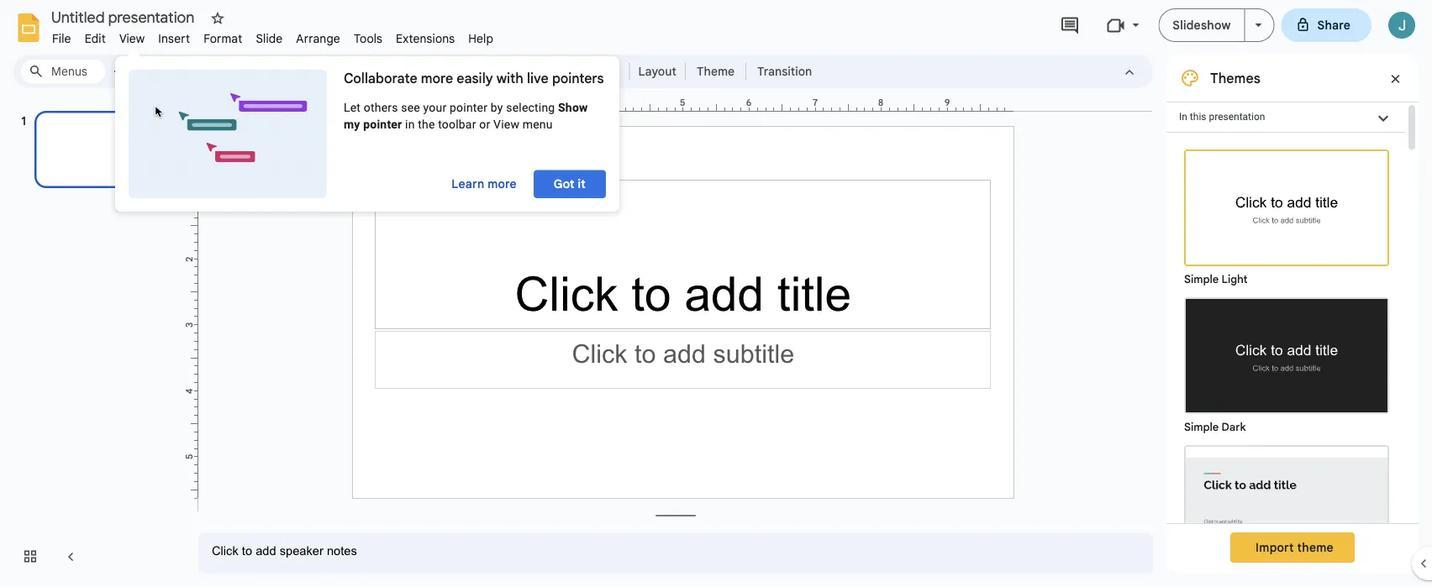 Task type: vqa. For each thing, say whether or not it's contained in the screenshot.
View MENU ITEM
yes



Task type: locate. For each thing, give the bounding box(es) containing it.
simple dark
[[1184, 421, 1246, 434]]

slideshow
[[1173, 18, 1231, 32]]

simple left dark
[[1184, 421, 1219, 434]]

view down by at left top
[[493, 117, 519, 131]]

pointer down others
[[363, 117, 402, 131]]

more for learn
[[488, 177, 517, 192]]

theme
[[1297, 540, 1334, 555]]

in
[[405, 117, 415, 131]]

extensions
[[396, 31, 455, 46]]

1 simple from the top
[[1184, 273, 1219, 286]]

file
[[52, 31, 71, 46]]

Star checkbox
[[206, 7, 229, 30]]

menu bar
[[45, 22, 500, 50]]

streamline image
[[1186, 447, 1388, 561]]

dark
[[1222, 421, 1246, 434]]

1 horizontal spatial more
[[488, 177, 517, 192]]

view inside menu item
[[119, 31, 145, 46]]

option group
[[1167, 133, 1405, 587]]

view down rename text field
[[119, 31, 145, 46]]

0 vertical spatial view
[[119, 31, 145, 46]]

transition
[[757, 64, 812, 79]]

slideshow button
[[1158, 8, 1245, 42]]

simple left light
[[1184, 273, 1219, 286]]

file menu item
[[45, 29, 78, 48]]

1 vertical spatial view
[[493, 117, 519, 131]]

in
[[1179, 111, 1187, 123]]

Streamline radio
[[1176, 437, 1398, 585]]

0 horizontal spatial more
[[421, 70, 453, 87]]

my
[[344, 117, 360, 131]]

share
[[1317, 18, 1351, 32]]

pointer
[[450, 100, 488, 114], [363, 117, 402, 131]]

import
[[1256, 540, 1294, 555]]

1 vertical spatial simple
[[1184, 421, 1219, 434]]

Simple Light radio
[[1176, 141, 1398, 587]]

with
[[496, 70, 523, 87]]

menu bar banner
[[0, 0, 1432, 587]]

slide menu item
[[249, 29, 289, 48]]

got it
[[554, 177, 586, 192]]

0 horizontal spatial view
[[119, 31, 145, 46]]

0 vertical spatial simple
[[1184, 273, 1219, 286]]

view
[[119, 31, 145, 46], [493, 117, 519, 131]]

light
[[1222, 273, 1248, 286]]

show my pointer
[[344, 100, 588, 131]]

navigation
[[0, 95, 185, 587]]

simple inside option
[[1184, 273, 1219, 286]]

1 horizontal spatial pointer
[[450, 100, 488, 114]]

layout button
[[633, 59, 682, 84]]

simple inside 'radio'
[[1184, 421, 1219, 434]]

1 vertical spatial pointer
[[363, 117, 402, 131]]

format
[[204, 31, 242, 46]]

simple
[[1184, 273, 1219, 286], [1184, 421, 1219, 434]]

1 horizontal spatial view
[[493, 117, 519, 131]]

1 vertical spatial more
[[488, 177, 517, 192]]

see
[[401, 100, 420, 114]]

or
[[479, 117, 490, 131]]

0 vertical spatial pointer
[[450, 100, 488, 114]]

more right learn
[[488, 177, 517, 192]]

collaborate
[[344, 70, 417, 87]]

more up your
[[421, 70, 453, 87]]

pointer up the in the toolbar or view menu
[[450, 100, 488, 114]]

collaborate more easily with live pointers
[[344, 70, 604, 87]]

import theme
[[1256, 540, 1334, 555]]

transition button
[[750, 59, 820, 84]]

0 vertical spatial more
[[421, 70, 453, 87]]

in this presentation
[[1179, 111, 1265, 123]]

learn
[[452, 177, 484, 192]]

pointers
[[552, 70, 604, 87]]

information dialog
[[115, 49, 619, 212]]

edit menu item
[[78, 29, 113, 48]]

2 simple from the top
[[1184, 421, 1219, 434]]

it
[[578, 177, 586, 192]]

application
[[0, 0, 1432, 587]]

insert menu item
[[152, 29, 197, 48]]

simple for simple light
[[1184, 273, 1219, 286]]

0 horizontal spatial pointer
[[363, 117, 402, 131]]

Simple Dark radio
[[1176, 289, 1398, 437]]

layout
[[638, 64, 676, 79]]

let others see your pointer by selecting
[[344, 100, 558, 114]]

option group containing simple light
[[1167, 133, 1405, 587]]

more
[[421, 70, 453, 87], [488, 177, 517, 192]]

application containing collaborate more easily with live pointers
[[0, 0, 1432, 587]]

menu
[[523, 117, 553, 131]]

menu bar containing file
[[45, 22, 500, 50]]



Task type: describe. For each thing, give the bounding box(es) containing it.
theme button
[[689, 59, 742, 84]]

themes section
[[1167, 55, 1419, 587]]

live
[[527, 70, 549, 87]]

help menu item
[[462, 29, 500, 48]]

the
[[418, 117, 435, 131]]

tools menu item
[[347, 29, 389, 48]]

arrange menu item
[[289, 29, 347, 48]]

menu bar inside menu bar banner
[[45, 22, 500, 50]]

import theme button
[[1230, 533, 1355, 563]]

background
[[551, 64, 618, 79]]

others
[[364, 100, 398, 114]]

your
[[423, 100, 447, 114]]

view inside information dialog
[[493, 117, 519, 131]]

pointers with blurred name flags moving across the image area image
[[129, 70, 327, 198]]

selecting
[[506, 100, 555, 114]]

this
[[1190, 111, 1206, 123]]

share button
[[1281, 8, 1372, 42]]

toolbar
[[438, 117, 476, 131]]

themes
[[1210, 70, 1260, 87]]

let
[[344, 100, 361, 114]]

slide
[[256, 31, 283, 46]]

theme
[[697, 64, 735, 79]]

learn more button
[[452, 177, 517, 192]]

main toolbar
[[104, 59, 820, 84]]

tools
[[354, 31, 382, 46]]

simple for simple dark
[[1184, 421, 1219, 434]]

extensions menu item
[[389, 29, 462, 48]]

got it button
[[534, 170, 606, 198]]

Rename text field
[[45, 7, 204, 27]]

insert
[[158, 31, 190, 46]]

simple light
[[1184, 273, 1248, 286]]

presentation options image
[[1255, 24, 1262, 27]]

background button
[[544, 59, 626, 84]]

format menu item
[[197, 29, 249, 48]]

pointer inside show my pointer
[[363, 117, 402, 131]]

easily
[[457, 70, 493, 87]]

Menus field
[[21, 60, 105, 83]]

arrange
[[296, 31, 340, 46]]

edit
[[85, 31, 106, 46]]

option group inside themes "section"
[[1167, 133, 1405, 587]]

more for collaborate
[[421, 70, 453, 87]]

in this presentation tab
[[1167, 102, 1405, 133]]

show
[[558, 100, 588, 114]]

learn more
[[452, 177, 517, 192]]

help
[[468, 31, 493, 46]]

by
[[491, 100, 503, 114]]

presentation
[[1209, 111, 1265, 123]]

view menu item
[[113, 29, 152, 48]]

in the toolbar or view menu
[[402, 117, 553, 131]]

got
[[554, 177, 575, 192]]



